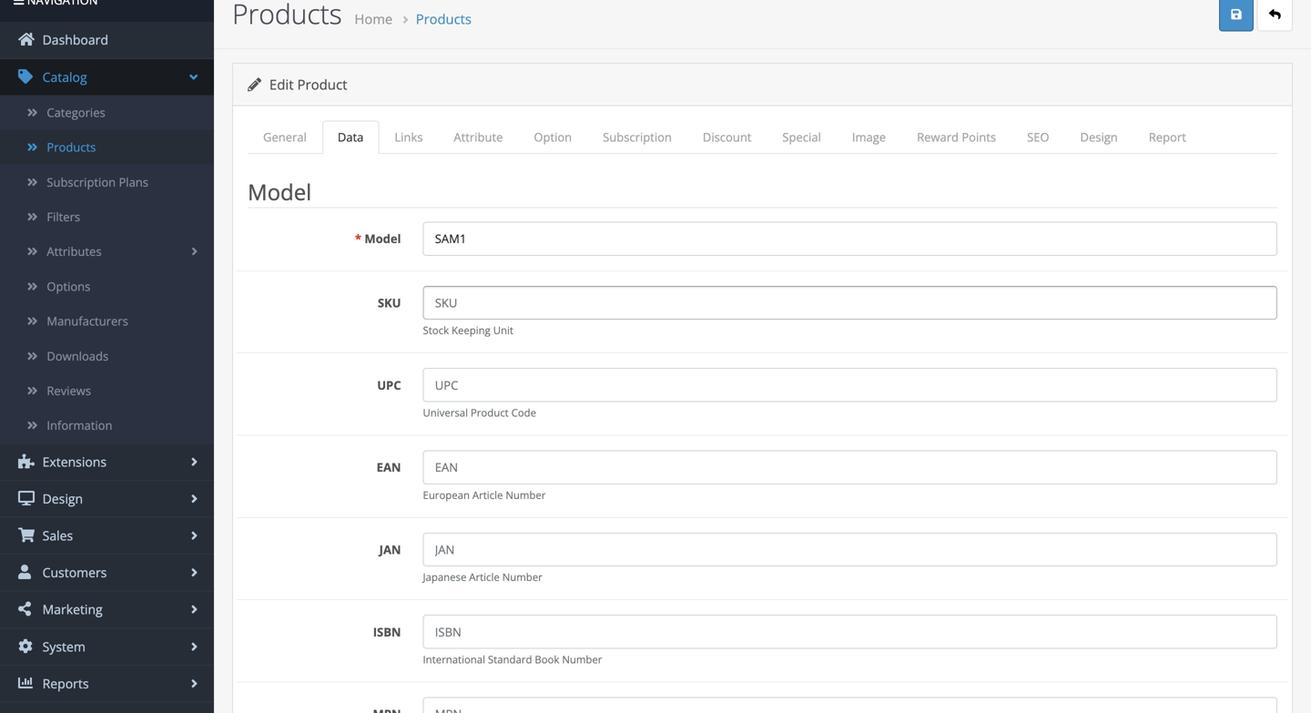 Task type: describe. For each thing, give the bounding box(es) containing it.
home link
[[355, 10, 393, 28]]

international standard book number
[[423, 653, 602, 667]]

0 horizontal spatial products
[[47, 139, 96, 155]]

JAN text field
[[423, 533, 1278, 567]]

edit product
[[266, 75, 347, 94]]

catalog
[[39, 68, 87, 85]]

international
[[423, 653, 485, 667]]

subscription plans link
[[0, 165, 214, 199]]

keeping
[[452, 323, 491, 338]]

code
[[511, 406, 536, 420]]

special link
[[767, 121, 837, 154]]

marketing link
[[0, 592, 214, 628]]

subscription link
[[588, 121, 687, 154]]

catalog link
[[0, 59, 214, 95]]

system
[[39, 638, 85, 655]]

article for jan
[[469, 570, 500, 584]]

standard
[[488, 653, 532, 667]]

home image
[[18, 32, 35, 47]]

stock
[[423, 323, 449, 338]]

report
[[1149, 129, 1186, 145]]

system link
[[0, 629, 214, 665]]

sales link
[[0, 518, 214, 554]]

user image
[[18, 565, 35, 579]]

manufacturers
[[47, 313, 128, 329]]

sales
[[39, 527, 73, 544]]

1 vertical spatial model
[[365, 230, 401, 247]]

downloads link
[[0, 339, 214, 373]]

save image
[[1231, 8, 1242, 20]]

subscription for subscription
[[603, 129, 672, 145]]

data link
[[322, 121, 379, 154]]

extensions link
[[0, 444, 214, 480]]

options link
[[0, 269, 214, 304]]

shopping cart image
[[18, 528, 35, 542]]

links
[[395, 129, 423, 145]]

0 vertical spatial design
[[1081, 129, 1118, 145]]

reward points
[[917, 129, 996, 145]]

1 vertical spatial design link
[[0, 481, 214, 517]]

isbn
[[373, 624, 401, 640]]

seo
[[1027, 129, 1050, 145]]

general link
[[248, 121, 322, 154]]

home
[[355, 10, 393, 28]]

article for ean
[[473, 488, 503, 502]]

dashboard
[[39, 31, 108, 48]]

0 horizontal spatial model
[[248, 177, 312, 207]]

attributes
[[47, 243, 102, 260]]

option
[[534, 129, 572, 145]]

attributes link
[[0, 234, 214, 269]]

image
[[852, 129, 886, 145]]

categories link
[[0, 95, 214, 130]]

0 horizontal spatial products link
[[0, 130, 214, 165]]

discount link
[[687, 121, 767, 154]]

attribute
[[454, 129, 503, 145]]

special
[[783, 129, 821, 145]]

reward
[[917, 129, 959, 145]]

UPC text field
[[423, 368, 1278, 402]]

universal product code
[[423, 406, 536, 420]]

report link
[[1134, 121, 1202, 154]]

0 vertical spatial products
[[416, 10, 472, 28]]

bars image
[[14, 0, 24, 6]]

edit
[[269, 75, 294, 94]]

dashboard link
[[0, 22, 214, 58]]

customers link
[[0, 555, 214, 591]]

puzzle piece image
[[18, 454, 35, 468]]

SKU text field
[[423, 286, 1278, 320]]

attribute link
[[438, 121, 518, 154]]

downloads
[[47, 348, 109, 364]]

desktop image
[[18, 491, 35, 505]]



Task type: vqa. For each thing, say whether or not it's contained in the screenshot.
1st 20/12/2023 from the bottom
no



Task type: locate. For each thing, give the bounding box(es) containing it.
design right seo
[[1081, 129, 1118, 145]]

plans
[[119, 174, 148, 190]]

links link
[[379, 121, 438, 154]]

filters
[[47, 209, 80, 225]]

1 horizontal spatial design link
[[1065, 121, 1134, 154]]

option link
[[518, 121, 588, 154]]

1 vertical spatial products link
[[0, 130, 214, 165]]

subscription right option on the left top of the page
[[603, 129, 672, 145]]

1 horizontal spatial model
[[365, 230, 401, 247]]

product for edit
[[297, 75, 347, 94]]

unit
[[493, 323, 513, 338]]

1 vertical spatial products
[[47, 139, 96, 155]]

ean
[[377, 459, 401, 475]]

0 vertical spatial article
[[473, 488, 503, 502]]

products link up subscription plans
[[0, 130, 214, 165]]

1 horizontal spatial products
[[416, 10, 472, 28]]

information
[[47, 417, 112, 434]]

number right book
[[562, 653, 602, 667]]

0 vertical spatial product
[[297, 75, 347, 94]]

pencil alt image
[[248, 78, 261, 91]]

2 vertical spatial number
[[562, 653, 602, 667]]

1 vertical spatial article
[[469, 570, 500, 584]]

marketing
[[39, 601, 103, 618]]

reviews link
[[0, 373, 214, 408]]

stock keeping unit
[[423, 323, 513, 338]]

sku
[[378, 295, 401, 311]]

number for ean
[[506, 488, 546, 502]]

0 vertical spatial products link
[[416, 10, 472, 28]]

design link up the sales "link"
[[0, 481, 214, 517]]

ISBN text field
[[423, 615, 1278, 649]]

design link
[[1065, 121, 1134, 154], [0, 481, 214, 517]]

Model text field
[[423, 222, 1278, 256]]

subscription plans
[[47, 174, 148, 190]]

product left code
[[471, 406, 509, 420]]

products link
[[416, 10, 472, 28], [0, 130, 214, 165]]

design
[[1081, 129, 1118, 145], [39, 490, 83, 507]]

reports link
[[0, 666, 214, 702]]

1 vertical spatial number
[[502, 570, 543, 584]]

0 vertical spatial number
[[506, 488, 546, 502]]

design right "desktop" image
[[39, 490, 83, 507]]

categories
[[47, 104, 105, 121]]

number for jan
[[502, 570, 543, 584]]

EAN text field
[[423, 450, 1278, 484]]

product right "edit" on the left of page
[[297, 75, 347, 94]]

seo link
[[1012, 121, 1065, 154]]

0 vertical spatial model
[[248, 177, 312, 207]]

filters link
[[0, 199, 214, 234]]

tag image
[[18, 69, 35, 84]]

subscription up filters
[[47, 174, 116, 190]]

products
[[416, 10, 472, 28], [47, 139, 96, 155]]

data
[[338, 129, 364, 145]]

japanese article number
[[423, 570, 543, 584]]

products link right the home
[[416, 10, 472, 28]]

1 vertical spatial subscription
[[47, 174, 116, 190]]

1 horizontal spatial product
[[471, 406, 509, 420]]

chart bar image
[[18, 676, 35, 690]]

model down general link
[[248, 177, 312, 207]]

number right the japanese
[[502, 570, 543, 584]]

number right european
[[506, 488, 546, 502]]

article right european
[[473, 488, 503, 502]]

0 horizontal spatial design link
[[0, 481, 214, 517]]

reward points link
[[902, 121, 1012, 154]]

model
[[248, 177, 312, 207], [365, 230, 401, 247]]

book
[[535, 653, 559, 667]]

image link
[[837, 121, 902, 154]]

product
[[297, 75, 347, 94], [471, 406, 509, 420]]

european article number
[[423, 488, 546, 502]]

back image
[[1269, 8, 1281, 20]]

reports
[[39, 675, 89, 692]]

0 horizontal spatial subscription
[[47, 174, 116, 190]]

customers
[[39, 564, 107, 581]]

1 horizontal spatial products link
[[416, 10, 472, 28]]

extensions
[[39, 453, 107, 470]]

number
[[506, 488, 546, 502], [502, 570, 543, 584], [562, 653, 602, 667]]

0 vertical spatial design link
[[1065, 121, 1134, 154]]

design link right seo
[[1065, 121, 1134, 154]]

subscription
[[603, 129, 672, 145], [47, 174, 116, 190]]

0 vertical spatial subscription
[[603, 129, 672, 145]]

universal
[[423, 406, 468, 420]]

european
[[423, 488, 470, 502]]

share alt image
[[18, 602, 35, 616]]

products down categories
[[47, 139, 96, 155]]

cog image
[[18, 639, 35, 653]]

information link
[[0, 408, 214, 443]]

1 horizontal spatial design
[[1081, 129, 1118, 145]]

manufacturers link
[[0, 304, 214, 339]]

general
[[263, 129, 307, 145]]

model up sku
[[365, 230, 401, 247]]

japanese
[[423, 570, 467, 584]]

product for universal
[[471, 406, 509, 420]]

options
[[47, 278, 90, 294]]

0 horizontal spatial design
[[39, 490, 83, 507]]

article right the japanese
[[469, 570, 500, 584]]

upc
[[377, 377, 401, 393]]

jan
[[379, 541, 401, 558]]

article
[[473, 488, 503, 502], [469, 570, 500, 584]]

reviews
[[47, 382, 91, 399]]

discount
[[703, 129, 752, 145]]

1 horizontal spatial subscription
[[603, 129, 672, 145]]

1 vertical spatial design
[[39, 490, 83, 507]]

products right the home
[[416, 10, 472, 28]]

0 horizontal spatial product
[[297, 75, 347, 94]]

subscription for subscription plans
[[47, 174, 116, 190]]

points
[[962, 129, 996, 145]]

1 vertical spatial product
[[471, 406, 509, 420]]



